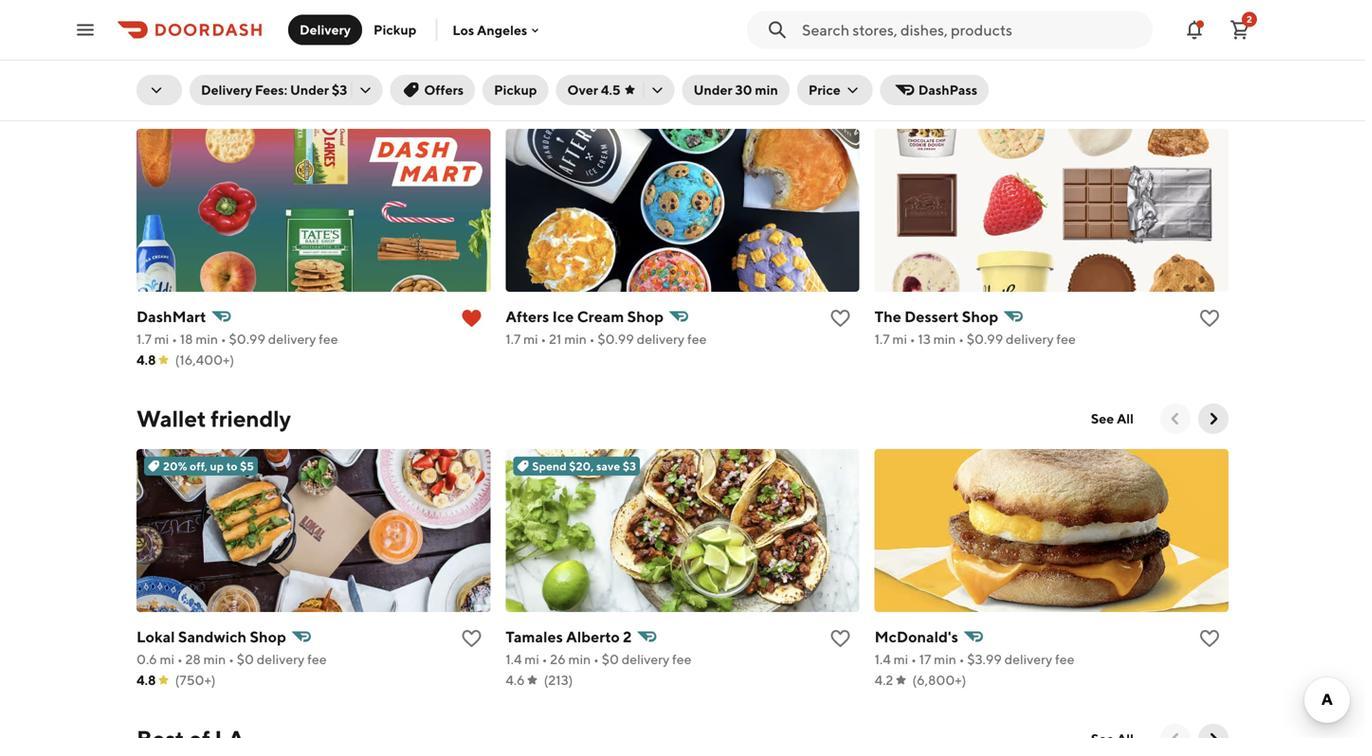 Task type: locate. For each thing, give the bounding box(es) containing it.
0 horizontal spatial $​0
[[237, 652, 254, 667]]

mi for lokal sandwich shop
[[160, 652, 174, 667]]

2 button
[[1221, 11, 1259, 49]]

click to add this store to your saved list image for the dessert shop
[[829, 307, 852, 330]]

2 click to add this store to your saved list image from the top
[[829, 628, 852, 650]]

pickup button
[[362, 15, 428, 45], [483, 75, 548, 105]]

delivery for the dessert shop
[[1006, 331, 1054, 347]]

$3 right &
[[332, 82, 347, 98]]

mi down the dashmart
[[154, 331, 169, 347]]

min right 27
[[936, 11, 958, 27]]

0 horizontal spatial pickup button
[[362, 15, 428, 45]]

shop
[[627, 308, 664, 326], [962, 308, 998, 326], [250, 628, 286, 646]]

min right 20
[[573, 11, 595, 27]]

(213)
[[544, 673, 573, 688]]

4.9
[[137, 32, 156, 47], [875, 32, 894, 47]]

0 vertical spatial $3
[[332, 82, 347, 98]]

$2.99 right 27
[[969, 11, 1004, 27]]

click to add this store to your saved list image for mcdonald's
[[829, 628, 852, 650]]

min up (427)
[[201, 11, 223, 27]]

1 horizontal spatial under
[[693, 82, 732, 98]]

min up (16,400+)
[[196, 331, 218, 347]]

mi right 0.6
[[160, 652, 174, 667]]

click to add this store to your saved list image
[[829, 307, 852, 330], [829, 628, 852, 650]]

0 horizontal spatial $3
[[332, 82, 347, 98]]

min right 28
[[203, 652, 226, 667]]

angeles
[[477, 22, 527, 38]]

min right 13 at right top
[[933, 331, 956, 347]]

1 items, open order cart image
[[1229, 18, 1251, 41]]

1 horizontal spatial pickup
[[494, 82, 537, 98]]

0 vertical spatial 2
[[1247, 14, 1252, 25]]

0.7
[[506, 11, 525, 27]]

1.4 mi • 26 min • $​0 delivery fee
[[506, 652, 691, 667]]

1 horizontal spatial 1.7
[[506, 331, 521, 347]]

ice
[[552, 308, 574, 326]]

1 1.7 from the left
[[137, 331, 152, 347]]

1.7 down 'the'
[[875, 331, 890, 347]]

1 horizontal spatial delivery
[[300, 22, 351, 37]]

offers button
[[390, 75, 475, 105]]

$2.99 right 20
[[606, 11, 641, 27]]

offers
[[424, 82, 464, 98]]

price button
[[797, 75, 873, 105]]

fee for afters ice cream shop
[[687, 331, 707, 347]]

1 vertical spatial pickup button
[[483, 75, 548, 105]]

1 vertical spatial pickup
[[494, 82, 537, 98]]

shop for the dessert shop
[[962, 308, 998, 326]]

under right the fees:
[[290, 82, 329, 98]]

1 horizontal spatial 4.9
[[875, 32, 894, 47]]

27
[[919, 11, 933, 27]]

0.6 mi • 28 min • $​0 delivery fee
[[137, 652, 327, 667]]

$​0 down alberto
[[602, 652, 619, 667]]

0 horizontal spatial 1.4
[[506, 652, 522, 667]]

min for 1.7 mi • 21 min • $0.99 delivery fee
[[564, 331, 587, 347]]

over 4.5
[[567, 82, 621, 98]]

0 vertical spatial next button of carousel image
[[1204, 410, 1223, 428]]

shop up 0.6 mi • 28 min • $​0 delivery fee
[[250, 628, 286, 646]]

1 horizontal spatial $2.99
[[969, 11, 1004, 27]]

2 horizontal spatial $0.99
[[967, 331, 1003, 347]]

tamales
[[506, 628, 563, 646]]

dashpass button
[[880, 75, 989, 105]]

1.7 down afters
[[506, 331, 521, 347]]

1 vertical spatial 4.8
[[137, 673, 156, 688]]

click to add this store to your saved list image left 'the'
[[829, 307, 852, 330]]

•
[[177, 11, 183, 27], [226, 11, 232, 27], [545, 11, 551, 27], [598, 11, 603, 27], [911, 11, 916, 27], [961, 11, 967, 27], [172, 331, 177, 347], [221, 331, 226, 347], [541, 331, 546, 347], [589, 331, 595, 347], [910, 331, 915, 347], [958, 331, 964, 347], [177, 652, 183, 667], [229, 652, 234, 667], [542, 652, 547, 667], [593, 652, 599, 667], [911, 652, 916, 667], [959, 652, 965, 667]]

18 for 1.7
[[180, 331, 193, 347]]

$0.99 up (16,400+)
[[229, 331, 265, 347]]

4.9 for 0.4
[[137, 32, 156, 47]]

click to remove this store from your saved list image
[[460, 307, 483, 330]]

notification bell image
[[1183, 18, 1206, 41]]

2 $2.99 from the left
[[969, 11, 1004, 27]]

fees:
[[255, 82, 287, 98]]

0 vertical spatial previous button of carousel image
[[1166, 410, 1185, 428]]

previous button of carousel image for 2nd next button of carousel image from the bottom of the page
[[1166, 410, 1185, 428]]

convenience & drugstores
[[137, 85, 411, 112]]

1.7 mi • 13 min • $0.99 delivery fee
[[875, 331, 1076, 347]]

2 4.9 from the left
[[875, 32, 894, 47]]

1 horizontal spatial $​0
[[602, 652, 619, 667]]

1 click to add this store to your saved list image from the top
[[829, 307, 852, 330]]

fee for lokal sandwich shop
[[307, 652, 327, 667]]

mi for dashmart
[[154, 331, 169, 347]]

20
[[553, 11, 570, 27]]

1 next button of carousel image from the top
[[1204, 410, 1223, 428]]

2 horizontal spatial shop
[[962, 308, 998, 326]]

2 1.7 from the left
[[506, 331, 521, 347]]

min right 30 at the right of page
[[755, 82, 778, 98]]

shop up 1.7 mi • 13 min • $0.99 delivery fee
[[962, 308, 998, 326]]

drugstores
[[299, 85, 411, 112]]

0 vertical spatial pickup
[[374, 22, 417, 37]]

delivery inside button
[[300, 22, 351, 37]]

• up (6,300+)
[[961, 11, 967, 27]]

0.7 mi • 20 min • $2.99 delivery fee
[[506, 11, 713, 27]]

$​0 down sandwich
[[237, 652, 254, 667]]

dashpass
[[918, 82, 977, 98]]

click to add this store to your saved list image for dessert
[[1198, 307, 1221, 330]]

under
[[290, 82, 329, 98], [693, 82, 732, 98]]

4.8 down 0.6
[[137, 673, 156, 688]]

1.4 up 4.6 at the bottom left of the page
[[506, 652, 522, 667]]

1 previous button of carousel image from the top
[[1166, 410, 1185, 428]]

1 vertical spatial $3
[[623, 460, 636, 473]]

2 right alberto
[[623, 628, 632, 646]]

0 vertical spatial delivery
[[300, 22, 351, 37]]

1 vertical spatial click to add this store to your saved list image
[[829, 628, 852, 650]]

2 4.8 from the top
[[137, 673, 156, 688]]

pickup
[[374, 22, 417, 37], [494, 82, 537, 98]]

0 vertical spatial click to add this store to your saved list image
[[829, 307, 852, 330]]

1 $2.99 from the left
[[606, 11, 641, 27]]

fee
[[320, 11, 339, 27], [694, 11, 713, 27], [1057, 11, 1076, 27], [319, 331, 338, 347], [687, 331, 707, 347], [1056, 331, 1076, 347], [307, 652, 327, 667], [672, 652, 691, 667], [1055, 652, 1074, 667]]

2 previous button of carousel image from the top
[[1166, 730, 1185, 738]]

fee for dashmart
[[319, 331, 338, 347]]

1 horizontal spatial $3
[[623, 460, 636, 473]]

1 $​0 from the left
[[237, 652, 254, 667]]

dessert
[[904, 308, 959, 326]]

see
[[1091, 411, 1114, 427]]

• down sandwich
[[229, 652, 234, 667]]

$0.99 for dashmart
[[229, 331, 265, 347]]

min right 21
[[564, 331, 587, 347]]

min right 17
[[934, 652, 956, 667]]

1.7 for the dessert shop
[[875, 331, 890, 347]]

0 horizontal spatial 4.9
[[137, 32, 156, 47]]

2 under from the left
[[693, 82, 732, 98]]

$2.99 for 27
[[969, 11, 1004, 27]]

0 horizontal spatial $0.99
[[229, 331, 265, 347]]

0 horizontal spatial 2
[[623, 628, 632, 646]]

1.7 for dashmart
[[137, 331, 152, 347]]

18 up (427)
[[185, 11, 198, 27]]

delivery for delivery
[[300, 22, 351, 37]]

2 1.4 from the left
[[875, 652, 891, 667]]

1.7 for afters ice cream shop
[[506, 331, 521, 347]]

pickup button down 4.7 at the left top of the page
[[483, 75, 548, 105]]

convenience
[[137, 85, 275, 112]]

delivery
[[269, 11, 317, 27], [643, 11, 691, 27], [1006, 11, 1054, 27], [268, 331, 316, 347], [637, 331, 685, 347], [1006, 331, 1054, 347], [257, 652, 305, 667], [622, 652, 669, 667], [1004, 652, 1052, 667]]

2 horizontal spatial 1.7
[[875, 331, 890, 347]]

0 horizontal spatial 1.7
[[137, 331, 152, 347]]

• left 13 at right top
[[910, 331, 915, 347]]

mi down afters
[[523, 331, 538, 347]]

click to add this store to your saved list image for sandwich
[[460, 628, 483, 650]]

1.4 for mcdonald's
[[875, 652, 891, 667]]

(427)
[[175, 32, 206, 47]]

1.7 down the dashmart
[[137, 331, 152, 347]]

shop for lokal sandwich shop
[[250, 628, 286, 646]]

1 4.8 from the top
[[137, 352, 156, 368]]

$0.99 down cream
[[598, 331, 634, 347]]

18 down the dashmart
[[180, 331, 193, 347]]

delivery for dashmart
[[268, 331, 316, 347]]

2 $​0 from the left
[[602, 652, 619, 667]]

17
[[919, 652, 931, 667]]

Store search: begin typing to search for stores available on DoorDash text field
[[802, 19, 1141, 40]]

0 vertical spatial 18
[[185, 11, 198, 27]]

mi down tamales
[[524, 652, 539, 667]]

min right 26 on the bottom
[[568, 652, 591, 667]]

18
[[185, 11, 198, 27], [180, 331, 193, 347]]

mi right "1.8"
[[893, 11, 908, 27]]

$2.99
[[606, 11, 641, 27], [969, 11, 1004, 27]]

next button of carousel image
[[1204, 410, 1223, 428], [1204, 730, 1223, 738]]

1 $0.99 from the left
[[229, 331, 265, 347]]

1.7
[[137, 331, 152, 347], [506, 331, 521, 347], [875, 331, 890, 347]]

0 horizontal spatial shop
[[250, 628, 286, 646]]

$3
[[332, 82, 347, 98], [623, 460, 636, 473]]

1 vertical spatial next button of carousel image
[[1204, 730, 1223, 738]]

0 horizontal spatial delivery
[[201, 82, 252, 98]]

under left 30 at the right of page
[[693, 82, 732, 98]]

1 horizontal spatial 1.4
[[875, 652, 891, 667]]

delivery up drugstores
[[300, 22, 351, 37]]

1.4 up 4.2
[[875, 652, 891, 667]]

previous button of carousel image
[[1166, 410, 1185, 428], [1166, 730, 1185, 738]]

dashmart
[[137, 308, 206, 326]]

min
[[201, 11, 223, 27], [573, 11, 595, 27], [936, 11, 958, 27], [755, 82, 778, 98], [196, 331, 218, 347], [564, 331, 587, 347], [933, 331, 956, 347], [203, 652, 226, 667], [568, 652, 591, 667], [934, 652, 956, 667]]

$0.99 down the dessert shop
[[967, 331, 1003, 347]]

• up (16,400+)
[[221, 331, 226, 347]]

friendly
[[211, 405, 291, 432]]

pickup down 4.7 at the left top of the page
[[494, 82, 537, 98]]

$3 for spend $20, save $3
[[623, 460, 636, 473]]

4.9 down 0.4
[[137, 32, 156, 47]]

$3 right save
[[623, 460, 636, 473]]

$​0 for sandwich
[[237, 652, 254, 667]]

3 $0.99 from the left
[[967, 331, 1003, 347]]

delivery left the fees:
[[201, 82, 252, 98]]

mi left 13 at right top
[[892, 331, 907, 347]]

$​0
[[237, 652, 254, 667], [602, 652, 619, 667]]

tamales alberto 2
[[506, 628, 632, 646]]

1 horizontal spatial $0.99
[[598, 331, 634, 347]]

fee for the dessert shop
[[1056, 331, 1076, 347]]

los
[[453, 22, 474, 38]]

pickup left los
[[374, 22, 417, 37]]

2 $0.99 from the left
[[598, 331, 634, 347]]

1 1.4 from the left
[[506, 652, 522, 667]]

2
[[1247, 14, 1252, 25], [623, 628, 632, 646]]

mi left 17
[[894, 652, 908, 667]]

4.8 down the dashmart
[[137, 352, 156, 368]]

1 vertical spatial delivery
[[201, 82, 252, 98]]

0 horizontal spatial pickup
[[374, 22, 417, 37]]

(16,400+)
[[175, 352, 234, 368]]

$0.99
[[229, 331, 265, 347], [598, 331, 634, 347], [967, 331, 1003, 347]]

• down afters ice cream shop
[[589, 331, 595, 347]]

over
[[567, 82, 598, 98]]

min for 1.7 mi • 18 min • $0.99 delivery fee
[[196, 331, 218, 347]]

1.4 mi • 17 min • $3.99 delivery fee
[[875, 652, 1074, 667]]

2 right the notification bell icon
[[1247, 14, 1252, 25]]

4.8
[[137, 352, 156, 368], [137, 673, 156, 688]]

0.4 mi • 18 min • $1.99 delivery fee
[[137, 11, 339, 27]]

1.4
[[506, 652, 522, 667], [875, 652, 891, 667]]

click to add this store to your saved list image left mcdonald's
[[829, 628, 852, 650]]

1 vertical spatial previous button of carousel image
[[1166, 730, 1185, 738]]

2 inside button
[[1247, 14, 1252, 25]]

delivery
[[300, 22, 351, 37], [201, 82, 252, 98]]

1 vertical spatial 18
[[180, 331, 193, 347]]

0 vertical spatial 4.8
[[137, 352, 156, 368]]

min inside button
[[755, 82, 778, 98]]

save
[[596, 460, 620, 473]]

delivery fees: under $3
[[201, 82, 347, 98]]

3 1.7 from the left
[[875, 331, 890, 347]]

min for 1.4 mi • 17 min • $3.99 delivery fee
[[934, 652, 956, 667]]

mcdonald's
[[875, 628, 958, 646]]

0 horizontal spatial $2.99
[[606, 11, 641, 27]]

pickup button left los
[[362, 15, 428, 45]]

$0.99 for the dessert shop
[[967, 331, 1003, 347]]

• down alberto
[[593, 652, 599, 667]]

• down the dessert shop
[[958, 331, 964, 347]]

sandwich
[[178, 628, 247, 646]]

1.4 for tamales alberto 2
[[506, 652, 522, 667]]

4.9 down "1.8"
[[875, 32, 894, 47]]

mi for mcdonald's
[[894, 652, 908, 667]]

1 4.9 from the left
[[137, 32, 156, 47]]

click to add this store to your saved list image
[[1198, 307, 1221, 330], [460, 628, 483, 650], [1198, 628, 1221, 650]]

mi right 0.7
[[528, 11, 542, 27]]

1 horizontal spatial 2
[[1247, 14, 1252, 25]]

under inside button
[[693, 82, 732, 98]]

20% off, up to $5
[[163, 460, 254, 473]]

$0.99 for afters ice cream shop
[[598, 331, 634, 347]]

0 horizontal spatial under
[[290, 82, 329, 98]]

delivery for delivery fees: under $3
[[201, 82, 252, 98]]

mi right 0.4
[[160, 11, 174, 27]]

shop right cream
[[627, 308, 664, 326]]

wallet friendly
[[137, 405, 291, 432]]



Task type: describe. For each thing, give the bounding box(es) containing it.
$​0 for alberto
[[602, 652, 619, 667]]

$5
[[240, 460, 254, 473]]

&
[[279, 85, 294, 112]]

$20,
[[569, 460, 594, 473]]

los angeles button
[[453, 22, 542, 38]]

4.8 for dashmart
[[137, 352, 156, 368]]

min for 0.6 mi • 28 min • $​0 delivery fee
[[203, 652, 226, 667]]

18 for 0.4
[[185, 11, 198, 27]]

30
[[735, 82, 752, 98]]

wallet
[[137, 405, 206, 432]]

• left 20
[[545, 11, 551, 27]]

1.7 mi • 21 min • $0.99 delivery fee
[[506, 331, 707, 347]]

• left 26 on the bottom
[[542, 652, 547, 667]]

$2.99 for 20
[[606, 11, 641, 27]]

(6,800+)
[[912, 673, 966, 688]]

fee for mcdonald's
[[1055, 652, 1074, 667]]

1 horizontal spatial pickup button
[[483, 75, 548, 105]]

lokal
[[137, 628, 175, 646]]

0.6
[[137, 652, 157, 667]]

$3.99
[[967, 652, 1002, 667]]

4.2
[[875, 673, 893, 688]]

min for 1.8 mi • 27 min • $2.99 delivery fee
[[936, 11, 958, 27]]

0 vertical spatial pickup button
[[362, 15, 428, 45]]

1.8
[[875, 11, 891, 27]]

1.7 mi • 18 min • $0.99 delivery fee
[[137, 331, 338, 347]]

fee for tamales alberto 2
[[672, 652, 691, 667]]

to
[[226, 460, 238, 473]]

mi for the dessert shop
[[892, 331, 907, 347]]

4.7
[[506, 32, 524, 47]]

the
[[875, 308, 901, 326]]

open menu image
[[74, 18, 97, 41]]

4.6
[[506, 673, 525, 688]]

• up (427)
[[177, 11, 183, 27]]

previous button of carousel image for second next button of carousel image from the top of the page
[[1166, 730, 1185, 738]]

(6,300+)
[[913, 32, 967, 47]]

21
[[549, 331, 562, 347]]

see all
[[1091, 411, 1134, 427]]

afters ice cream shop
[[506, 308, 664, 326]]

los angeles
[[453, 22, 527, 38]]

delivery for mcdonald's
[[1004, 652, 1052, 667]]

$1.99
[[234, 11, 267, 27]]

off,
[[190, 460, 207, 473]]

0.4
[[137, 11, 157, 27]]

• left 28
[[177, 652, 183, 667]]

20%
[[163, 460, 187, 473]]

• left 17
[[911, 652, 916, 667]]

mi for tamales alberto 2
[[524, 652, 539, 667]]

$3 for delivery fees: under $3
[[332, 82, 347, 98]]

under 30 min button
[[682, 75, 789, 105]]

delivery for lokal sandwich shop
[[257, 652, 305, 667]]

up
[[210, 460, 224, 473]]

• right 20
[[598, 11, 603, 27]]

lokal sandwich shop
[[137, 628, 286, 646]]

• down the dashmart
[[172, 331, 177, 347]]

delivery for afters ice cream shop
[[637, 331, 685, 347]]

all
[[1117, 411, 1134, 427]]

• left $3.99
[[959, 652, 965, 667]]

afters
[[506, 308, 549, 326]]

1 horizontal spatial shop
[[627, 308, 664, 326]]

1 vertical spatial 2
[[623, 628, 632, 646]]

the dessert shop
[[875, 308, 998, 326]]

• left 21
[[541, 331, 546, 347]]

4.9 for 1.8
[[875, 32, 894, 47]]

min for 1.4 mi • 26 min • $​0 delivery fee
[[568, 652, 591, 667]]

min for 0.4 mi • 18 min • $1.99 delivery fee
[[201, 11, 223, 27]]

mi for afters ice cream shop
[[523, 331, 538, 347]]

13
[[918, 331, 931, 347]]

delivery for tamales alberto 2
[[622, 652, 669, 667]]

1 under from the left
[[290, 82, 329, 98]]

convenience & drugstores link
[[137, 83, 411, 114]]

4.8 for lokal sandwich shop
[[137, 673, 156, 688]]

cream
[[577, 308, 624, 326]]

alberto
[[566, 628, 620, 646]]

see all link
[[1080, 404, 1145, 434]]

26
[[550, 652, 566, 667]]

1.8 mi • 27 min • $2.99 delivery fee
[[875, 11, 1076, 27]]

price
[[808, 82, 841, 98]]

28
[[185, 652, 201, 667]]

min for 0.7 mi • 20 min • $2.99 delivery fee
[[573, 11, 595, 27]]

4.5
[[601, 82, 621, 98]]

over 4.5 button
[[556, 75, 675, 105]]

2 next button of carousel image from the top
[[1204, 730, 1223, 738]]

min for 1.7 mi • 13 min • $0.99 delivery fee
[[933, 331, 956, 347]]

under 30 min
[[693, 82, 778, 98]]

• left 27
[[911, 11, 916, 27]]

(750+)
[[175, 673, 216, 688]]

spend
[[532, 460, 567, 473]]

wallet friendly link
[[137, 404, 291, 434]]

• left the '$1.99'
[[226, 11, 232, 27]]

delivery button
[[288, 15, 362, 45]]

spend $20, save $3
[[532, 460, 636, 473]]



Task type: vqa. For each thing, say whether or not it's contained in the screenshot.
McDonald's fee
yes



